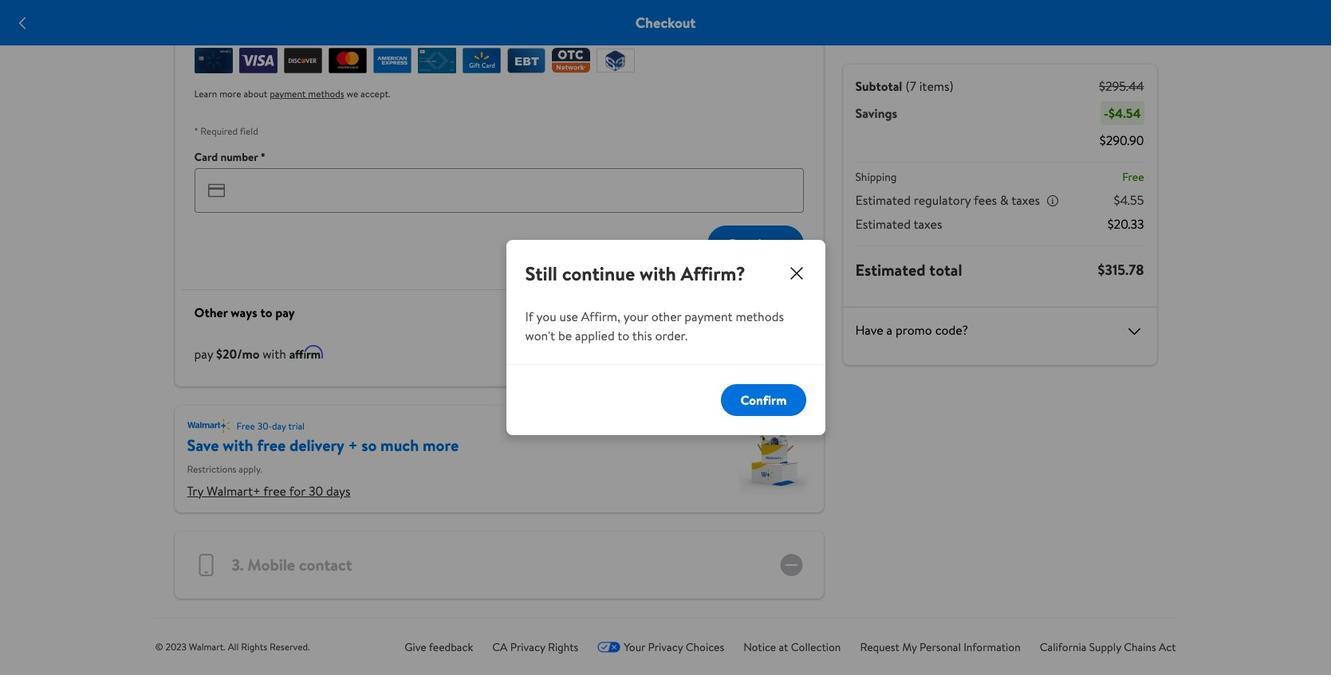 Task type: describe. For each thing, give the bounding box(es) containing it.
payment methods link
[[270, 87, 344, 101]]

order.
[[656, 327, 688, 345]]

your privacy choices
[[624, 640, 725, 656]]

personal
[[920, 640, 961, 656]]

my
[[903, 640, 917, 656]]

mobile
[[248, 555, 295, 576]]

with for $20/mo
[[263, 346, 286, 363]]

try
[[187, 482, 204, 500]]

accept.
[[361, 87, 390, 101]]

Card number * text field
[[194, 168, 804, 213]]

if you use affirm, your other payment methods won't be applied to this order.
[[525, 308, 784, 345]]

sam's mastercard image
[[418, 48, 456, 73]]

california supply chains act
[[1040, 640, 1177, 656]]

checkout
[[636, 13, 696, 33]]

ways
[[231, 304, 257, 322]]

free 30-day trial
[[237, 419, 305, 433]]

choices
[[686, 640, 725, 656]]

days
[[326, 482, 351, 500]]

card
[[194, 149, 218, 165]]

otc network card image
[[552, 48, 590, 73]]

a
[[887, 322, 893, 339]]

payment inside if you use affirm, your other payment methods won't be applied to this order.
[[685, 308, 733, 326]]

contact
[[299, 555, 352, 576]]

more information on regulatory fees and taxes image
[[1047, 195, 1060, 207]]

other
[[652, 308, 682, 326]]

(7
[[906, 77, 917, 95]]

to inside if you use affirm, your other payment methods won't be applied to this order.
[[618, 327, 630, 345]]

estimated for estimated regulatory fees & taxes
[[856, 192, 911, 209]]

3. mobile contact
[[232, 555, 352, 576]]

0 horizontal spatial methods
[[308, 87, 344, 101]]

confirm button
[[722, 385, 806, 417]]

privacy for your
[[648, 640, 683, 656]]

visa image
[[239, 48, 277, 73]]

$4.54
[[1109, 105, 1142, 122]]

won't
[[525, 327, 556, 345]]

0 vertical spatial to
[[260, 304, 272, 322]]

california
[[1040, 640, 1087, 656]]

feedback
[[429, 640, 473, 656]]

have
[[856, 322, 884, 339]]

©
[[155, 641, 163, 654]]

gift card image
[[462, 48, 501, 73]]

other ways to pay
[[194, 304, 295, 322]]

day
[[272, 419, 286, 433]]

privacy choices icon image
[[598, 642, 621, 654]]

still continue with affirm? dialog
[[506, 240, 826, 436]]

so
[[362, 435, 377, 456]]

2023
[[166, 641, 187, 654]]

number
[[221, 149, 258, 165]]

1 horizontal spatial rights
[[548, 640, 579, 656]]

notice at collection
[[744, 640, 841, 656]]

all
[[228, 641, 239, 654]]

notice at collection link
[[744, 640, 841, 656]]

affirm image
[[290, 346, 323, 359]]

continue
[[727, 234, 785, 254]]

learn
[[194, 87, 217, 101]]

use
[[560, 308, 578, 326]]

0 horizontal spatial rights
[[241, 641, 267, 654]]

information
[[964, 640, 1021, 656]]

estimated for estimated total
[[856, 259, 926, 281]]

0 vertical spatial taxes
[[1012, 192, 1041, 209]]

promo
[[896, 322, 933, 339]]

request
[[861, 640, 900, 656]]

with for continue
[[640, 260, 677, 287]]

&
[[1001, 192, 1009, 209]]

be
[[559, 327, 572, 345]]

ca
[[493, 640, 508, 656]]

restrictions
[[187, 462, 237, 476]]

$295.44
[[1100, 77, 1145, 95]]

-
[[1104, 105, 1109, 122]]

card number *
[[194, 149, 266, 165]]

* required field
[[194, 124, 258, 138]]

other
[[194, 304, 228, 322]]

still continue with affirm?
[[525, 260, 746, 287]]

field
[[240, 124, 258, 138]]

walmart plus image
[[187, 419, 230, 434]]

0 horizontal spatial pay
[[194, 346, 213, 363]]

your
[[624, 640, 646, 656]]

walmart.
[[189, 641, 226, 654]]

$315.78
[[1098, 260, 1145, 280]]

30
[[309, 482, 323, 500]]

chains
[[1124, 640, 1157, 656]]

have a promo code?
[[856, 322, 969, 339]]

walmart+
[[207, 482, 261, 500]]

regulatory
[[914, 192, 972, 209]]

request my personal information
[[861, 640, 1021, 656]]



Task type: vqa. For each thing, say whether or not it's contained in the screenshot.
2nd time from right
no



Task type: locate. For each thing, give the bounding box(es) containing it.
payment right about
[[270, 87, 306, 101]]

methods inside if you use affirm, your other payment methods won't be applied to this order.
[[736, 308, 784, 326]]

* right number
[[261, 149, 266, 165]]

fees
[[974, 192, 998, 209]]

affirm?
[[681, 260, 746, 287]]

continue
[[562, 260, 635, 287]]

free for free
[[1123, 169, 1145, 185]]

discover image
[[284, 48, 322, 73]]

taxes down the regulatory
[[914, 215, 943, 233]]

more
[[220, 87, 241, 101], [423, 435, 459, 456]]

* left required
[[194, 124, 198, 138]]

collection
[[791, 640, 841, 656]]

2 horizontal spatial with
[[640, 260, 677, 287]]

for
[[289, 482, 306, 500]]

© 2023 walmart. all rights reserved.
[[155, 641, 310, 654]]

0 vertical spatial with
[[640, 260, 677, 287]]

savings
[[856, 105, 898, 122]]

1 estimated from the top
[[856, 192, 911, 209]]

with inside dialog
[[640, 260, 677, 287]]

0 vertical spatial pay
[[275, 304, 295, 322]]

estimated
[[856, 192, 911, 209], [856, 215, 911, 233], [856, 259, 926, 281]]

mastercard image
[[328, 48, 367, 73]]

1 horizontal spatial pay
[[275, 304, 295, 322]]

reserved.
[[270, 641, 310, 654]]

1 vertical spatial with
[[263, 346, 286, 363]]

2 privacy from the left
[[648, 640, 683, 656]]

give feedback button
[[405, 640, 473, 657]]

taxes
[[1012, 192, 1041, 209], [914, 215, 943, 233]]

american express image
[[373, 48, 411, 73]]

applied
[[575, 327, 615, 345]]

3.
[[232, 555, 244, 576]]

0 vertical spatial payment
[[270, 87, 306, 101]]

1 horizontal spatial free
[[1123, 169, 1145, 185]]

notice
[[744, 640, 777, 656]]

0 horizontal spatial privacy
[[511, 640, 545, 656]]

free left for
[[264, 482, 286, 500]]

1 vertical spatial methods
[[736, 308, 784, 326]]

to right ways
[[260, 304, 272, 322]]

0 vertical spatial *
[[194, 124, 198, 138]]

0 horizontal spatial payment
[[270, 87, 306, 101]]

pay left $20/mo
[[194, 346, 213, 363]]

1 vertical spatial more
[[423, 435, 459, 456]]

0 vertical spatial more
[[220, 87, 241, 101]]

much
[[381, 435, 419, 456]]

back image
[[13, 13, 32, 32]]

to
[[260, 304, 272, 322], [618, 327, 630, 345]]

0 horizontal spatial more
[[220, 87, 241, 101]]

still
[[525, 260, 558, 287]]

your privacy choices link
[[598, 640, 725, 656]]

items)
[[920, 77, 954, 95]]

0 horizontal spatial taxes
[[914, 215, 943, 233]]

0 vertical spatial free
[[257, 435, 286, 456]]

payment
[[270, 87, 306, 101], [685, 308, 733, 326]]

pay $20/mo with
[[194, 346, 290, 363]]

electronic benefits transfer image
[[507, 48, 545, 73]]

required
[[201, 124, 238, 138]]

0 horizontal spatial free
[[237, 419, 255, 433]]

0 vertical spatial estimated
[[856, 192, 911, 209]]

taxes right &
[[1012, 192, 1041, 209]]

30-
[[258, 419, 272, 433]]

if
[[525, 308, 534, 326]]

shipping
[[856, 169, 897, 185]]

1 privacy from the left
[[511, 640, 545, 656]]

1 horizontal spatial to
[[618, 327, 630, 345]]

more right learn
[[220, 87, 241, 101]]

1 horizontal spatial methods
[[736, 308, 784, 326]]

1 horizontal spatial *
[[261, 149, 266, 165]]

you
[[537, 308, 557, 326]]

1 vertical spatial free
[[237, 419, 255, 433]]

california supply chains act link
[[1040, 640, 1177, 656]]

at
[[779, 640, 789, 656]]

rights right all
[[241, 641, 267, 654]]

$20.33
[[1108, 215, 1145, 233]]

act
[[1159, 640, 1177, 656]]

1 vertical spatial pay
[[194, 346, 213, 363]]

medicare advantage card image
[[597, 48, 635, 73]]

0 horizontal spatial to
[[260, 304, 272, 322]]

subtotal (7 items)
[[856, 77, 954, 95]]

apply.
[[239, 462, 263, 476]]

1 vertical spatial free
[[264, 482, 286, 500]]

we
[[347, 87, 358, 101]]

to left this
[[618, 327, 630, 345]]

close dialog image
[[787, 264, 806, 283]]

rights left privacy choices icon at the left bottom
[[548, 640, 579, 656]]

0 vertical spatial free
[[1123, 169, 1145, 185]]

this
[[633, 327, 653, 345]]

0 vertical spatial methods
[[308, 87, 344, 101]]

0 horizontal spatial with
[[223, 435, 253, 456]]

1 vertical spatial taxes
[[914, 215, 943, 233]]

learn more about payment methods we accept.
[[194, 87, 390, 101]]

1 horizontal spatial taxes
[[1012, 192, 1041, 209]]

1 vertical spatial *
[[261, 149, 266, 165]]

+
[[348, 435, 358, 456]]

estimated regulatory fees & taxes
[[856, 192, 1041, 209]]

free up $4.55
[[1123, 169, 1145, 185]]

with up other at the top of page
[[640, 260, 677, 287]]

code?
[[936, 322, 969, 339]]

request my personal information link
[[861, 640, 1021, 656]]

privacy right your
[[648, 640, 683, 656]]

free for free 30-day trial
[[237, 419, 255, 433]]

confirm
[[741, 392, 787, 409]]

walmart rewards image
[[194, 48, 233, 73]]

trial
[[288, 419, 305, 433]]

delivery
[[290, 435, 344, 456]]

with left affirm image
[[263, 346, 286, 363]]

privacy for ca
[[511, 640, 545, 656]]

give
[[405, 640, 427, 656]]

more right the much
[[423, 435, 459, 456]]

pay right ways
[[275, 304, 295, 322]]

0 horizontal spatial *
[[194, 124, 198, 138]]

continue button
[[708, 226, 804, 264]]

$20/mo
[[216, 346, 260, 363]]

1 horizontal spatial more
[[423, 435, 459, 456]]

estimated for estimated taxes
[[856, 215, 911, 233]]

estimated total
[[856, 259, 963, 281]]

save with free delivery + so much more restrictions apply. try walmart+ free for 30 days
[[187, 435, 459, 500]]

$290.90
[[1100, 132, 1145, 149]]

1 horizontal spatial with
[[263, 346, 286, 363]]

2 vertical spatial with
[[223, 435, 253, 456]]

supply
[[1090, 640, 1122, 656]]

try walmart+ free for 30 days button
[[187, 482, 351, 500]]

2 estimated from the top
[[856, 215, 911, 233]]

subtotal
[[856, 77, 903, 95]]

1 vertical spatial estimated
[[856, 215, 911, 233]]

with
[[640, 260, 677, 287], [263, 346, 286, 363], [223, 435, 253, 456]]

1 horizontal spatial payment
[[685, 308, 733, 326]]

*
[[194, 124, 198, 138], [261, 149, 266, 165]]

-$4.54
[[1104, 105, 1142, 122]]

more inside save with free delivery + so much more restrictions apply. try walmart+ free for 30 days
[[423, 435, 459, 456]]

methods left 'we'
[[308, 87, 344, 101]]

free left 30- at the bottom left
[[237, 419, 255, 433]]

1 vertical spatial payment
[[685, 308, 733, 326]]

1 horizontal spatial privacy
[[648, 640, 683, 656]]

estimated taxes
[[856, 215, 943, 233]]

free down the free 30-day trial
[[257, 435, 286, 456]]

with up apply.
[[223, 435, 253, 456]]

1 vertical spatial to
[[618, 327, 630, 345]]

save
[[187, 435, 219, 456]]

3 estimated from the top
[[856, 259, 926, 281]]

payment up order.
[[685, 308, 733, 326]]

affirm,
[[581, 308, 621, 326]]

2 vertical spatial estimated
[[856, 259, 926, 281]]

total
[[930, 259, 963, 281]]

with inside save with free delivery + so much more restrictions apply. try walmart+ free for 30 days
[[223, 435, 253, 456]]

about
[[244, 87, 268, 101]]

privacy right "ca"
[[511, 640, 545, 656]]

methods down affirm?
[[736, 308, 784, 326]]

ca privacy rights
[[493, 640, 579, 656]]



